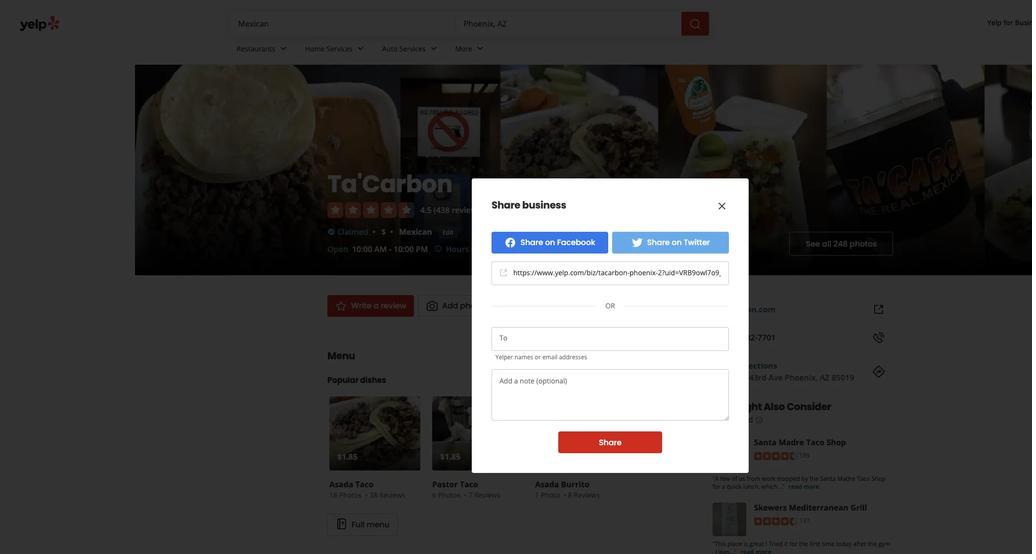 Task type: locate. For each thing, give the bounding box(es) containing it.
share business
[[492, 198, 566, 212]]

share on twitter
[[647, 237, 710, 248]]

the left first on the right of page
[[799, 540, 808, 549]]

claimed
[[337, 226, 369, 237]]

read more link
[[789, 483, 820, 491]]

for
[[1004, 18, 1013, 27], [713, 483, 721, 491], [790, 540, 798, 549]]

1 horizontal spatial 24 chevron down v2 image
[[474, 43, 486, 55]]

asada
[[329, 479, 353, 490], [535, 479, 559, 490]]

asada burrito image
[[535, 397, 626, 471]]

0 horizontal spatial asada
[[329, 479, 353, 490]]

1 horizontal spatial share button
[[558, 432, 662, 454]]

asada up the photo
[[535, 479, 559, 490]]

save
[[579, 300, 598, 312]]

for right yelp
[[1004, 18, 1013, 27]]

taco up the grill
[[857, 475, 870, 483]]

1 on from the left
[[545, 237, 555, 248]]

a right write
[[374, 300, 379, 312]]

$1.85 up pastor
[[440, 452, 461, 463]]

asada taco 18 photos
[[329, 479, 374, 500]]

1 vertical spatial shop
[[872, 475, 886, 483]]

updated
[[471, 244, 503, 255]]

$1.85 for asada
[[337, 452, 358, 463]]

get directions 2929 n 43rd ave phoenix, az 85019
[[721, 361, 854, 383]]

services right "auto"
[[399, 44, 426, 53]]

add photo link
[[418, 295, 492, 317]]

0 vertical spatial madre
[[779, 437, 804, 448]]

photos down pastor
[[438, 491, 461, 500]]

1 services from the left
[[326, 44, 353, 53]]

1 horizontal spatial asada
[[535, 479, 559, 490]]

1 horizontal spatial on
[[672, 237, 682, 248]]

full
[[352, 519, 365, 531]]

24 camera v2 image
[[426, 300, 438, 312]]

photos inside pastor taco 6 photos
[[438, 491, 461, 500]]

a left quick
[[722, 483, 726, 491]]

4.5 star rating image up $
[[327, 202, 415, 218]]

popular
[[327, 375, 359, 386]]

photos right 18
[[339, 491, 362, 500]]

"this place is great ! tried it for the first time today after the gym . i was…"
[[713, 540, 891, 555]]

madre up the grill
[[838, 475, 856, 483]]

2 24 chevron down v2 image from the left
[[474, 43, 486, 55]]

for right it
[[790, 540, 798, 549]]

auto
[[382, 44, 398, 53]]

1 horizontal spatial the
[[810, 475, 819, 483]]

4.5 star rating image for skewers
[[754, 518, 798, 526]]

0 vertical spatial 4.5 star rating image
[[327, 202, 415, 218]]

0 horizontal spatial on
[[545, 237, 555, 248]]

0 vertical spatial for
[[1004, 18, 1013, 27]]

the for mediterranean
[[799, 540, 808, 549]]

asada up 18
[[329, 479, 353, 490]]

Sharing link text field
[[513, 268, 721, 278]]

24 phone v2 image
[[873, 332, 885, 344]]

4.5 (438 reviews)
[[420, 205, 484, 215]]

24 chevron down v2 image right the more
[[474, 43, 486, 55]]

0 horizontal spatial shop
[[827, 437, 846, 448]]

is
[[744, 540, 748, 549]]

share on twitter button
[[612, 232, 729, 254], [612, 232, 729, 254]]

2 vertical spatial 4.5 star rating image
[[754, 518, 798, 526]]

search image
[[689, 18, 701, 30]]

4.5 star rating image
[[327, 202, 415, 218], [754, 453, 798, 460], [754, 518, 798, 526]]

time
[[822, 540, 835, 549]]

facebook
[[557, 237, 595, 248]]

busin
[[1015, 18, 1032, 27]]

share button inside 'share business' dialog
[[558, 432, 662, 454]]

taco up 38
[[355, 479, 374, 490]]

asada inside asada burrito 1 photo
[[535, 479, 559, 490]]

24 chevron down v2 image for auto services
[[428, 43, 440, 55]]

photos
[[339, 491, 362, 500], [438, 491, 461, 500]]

4.5 star rating image down skewers
[[754, 518, 798, 526]]

menu
[[367, 519, 390, 531]]

ago
[[543, 244, 557, 255]]

1 vertical spatial share button
[[558, 432, 662, 454]]

photos for asada
[[339, 491, 362, 500]]

more link
[[447, 36, 494, 64]]

0 vertical spatial a
[[374, 300, 379, 312]]

twitter
[[684, 237, 710, 248]]

2 horizontal spatial for
[[1004, 18, 1013, 27]]

24 chevron down v2 image
[[428, 43, 440, 55], [474, 43, 486, 55]]

tried
[[769, 540, 783, 549]]

few
[[720, 475, 730, 483]]

services for home services
[[326, 44, 353, 53]]

0 horizontal spatial 24 chevron down v2 image
[[428, 43, 440, 55]]

photo of ta'carbon - phoenix, az, us. bean taco on left and two steak/cheese/peppers tacos.. and condiments from minibar! amazing image
[[658, 65, 827, 276]]

1 vertical spatial santa
[[820, 475, 836, 483]]

see all 248 photos
[[806, 238, 877, 250]]

0 vertical spatial share button
[[496, 295, 551, 317]]

2 asada from the left
[[535, 479, 559, 490]]

a
[[374, 300, 379, 312], [722, 483, 726, 491]]

1 horizontal spatial $1.85
[[440, 452, 461, 463]]

for inside "this place is great ! tried it for the first time today after the gym . i was…"
[[790, 540, 798, 549]]

directions
[[737, 361, 777, 371]]

business categories element
[[229, 36, 1032, 64]]

16 info v2 image
[[755, 416, 763, 424]]

24 chevron down v2 image inside home services link
[[355, 43, 367, 55]]

grill
[[851, 503, 867, 513]]

for left quick
[[713, 483, 721, 491]]

24 chevron down v2 image for restaurants
[[277, 43, 289, 55]]

reviews
[[379, 491, 405, 500], [474, 491, 500, 500], [574, 491, 600, 500]]

burrito
[[561, 479, 590, 490]]

24 directions v2 image
[[873, 366, 885, 378]]

a inside "a few of us from work stopped by the santa madre taco shop for a quick lunch, which…"
[[722, 483, 726, 491]]

photo
[[460, 300, 483, 312]]

1 24 chevron down v2 image from the left
[[277, 43, 289, 55]]

full menu
[[352, 519, 390, 531]]

2 24 chevron down v2 image from the left
[[355, 43, 367, 55]]

0 horizontal spatial share button
[[496, 295, 551, 317]]

10:00 left am
[[352, 244, 372, 255]]

1 reviews from the left
[[379, 491, 405, 500]]

also
[[764, 400, 785, 414]]

santa madre taco shop link
[[754, 437, 846, 448]]

24 chevron down v2 image for more
[[474, 43, 486, 55]]

2 horizontal spatial reviews
[[574, 491, 600, 500]]

1 horizontal spatial 10:00
[[394, 244, 414, 255]]

add photo
[[442, 300, 483, 312]]

0 horizontal spatial the
[[799, 540, 808, 549]]

1 asada from the left
[[329, 479, 353, 490]]

2 horizontal spatial the
[[868, 540, 877, 549]]

madre up 599
[[779, 437, 804, 448]]

0 horizontal spatial 24 chevron down v2 image
[[277, 43, 289, 55]]

photo of ta'carbon - phoenix, az, us. image
[[827, 65, 985, 276], [985, 65, 1032, 276]]

None search field
[[230, 12, 711, 36]]

services right home
[[326, 44, 353, 53]]

24 share v2 image
[[504, 300, 516, 312]]

1 10:00 from the left
[[352, 244, 372, 255]]

24 chevron down v2 image inside the more link
[[474, 43, 486, 55]]

2 photos from the left
[[438, 491, 461, 500]]

0 horizontal spatial $1.85
[[337, 452, 358, 463]]

1 vertical spatial a
[[722, 483, 726, 491]]

1 $1.85 from the left
[[337, 452, 358, 463]]

edit button
[[438, 227, 458, 239]]

asada for asada taco
[[329, 479, 353, 490]]

2 photo of ta'carbon - phoenix, az, us. image from the left
[[985, 65, 1032, 276]]

az
[[820, 372, 830, 383]]

reviews for asada burrito
[[574, 491, 600, 500]]

gym
[[879, 540, 891, 549]]

24 chevron down v2 image for home services
[[355, 43, 367, 55]]

reviews right 38
[[379, 491, 405, 500]]

taco inside pastor taco 6 photos
[[460, 479, 478, 490]]

pastor taco 6 photos
[[432, 479, 478, 500]]

on for facebook
[[545, 237, 555, 248]]

10:00 right -
[[394, 244, 414, 255]]

"a
[[713, 475, 719, 483]]

see for see hours
[[567, 245, 578, 254]]

the inside "a few of us from work stopped by the santa madre taco shop for a quick lunch, which…"
[[810, 475, 819, 483]]

skewers
[[754, 503, 787, 513]]

more
[[455, 44, 473, 53]]

the
[[810, 475, 819, 483], [799, 540, 808, 549], [868, 540, 877, 549]]

taco up 7
[[460, 479, 478, 490]]

reviews right 7
[[474, 491, 500, 500]]

santa down 16 info v2 icon at right
[[754, 437, 777, 448]]

7
[[469, 491, 473, 500]]

1 horizontal spatial photos
[[438, 491, 461, 500]]

16 info v2 image
[[434, 245, 442, 253]]

santa right 'more'
[[820, 475, 836, 483]]

24 chevron down v2 image inside restaurants link
[[277, 43, 289, 55]]

us
[[739, 475, 745, 483]]

photos inside "asada taco 18 photos"
[[339, 491, 362, 500]]

share
[[492, 198, 521, 212], [521, 237, 543, 248], [647, 237, 670, 248], [520, 300, 543, 312], [599, 437, 622, 448]]

7 reviews
[[469, 491, 500, 500]]

0 horizontal spatial 10:00
[[352, 244, 372, 255]]

pm
[[416, 244, 428, 255]]

see
[[806, 238, 820, 250], [567, 245, 578, 254]]

skewers mediterranean grill link
[[754, 503, 867, 513]]

24 chevron down v2 image left "auto"
[[355, 43, 367, 55]]

on left twitter
[[672, 237, 682, 248]]

None text field
[[500, 335, 505, 344], [492, 370, 729, 421], [500, 335, 505, 344], [492, 370, 729, 421]]

was…"
[[719, 548, 737, 555]]

on right months
[[545, 237, 555, 248]]

4.5 star rating image for santa
[[754, 453, 798, 460]]

24 chevron down v2 image right restaurants
[[277, 43, 289, 55]]

0 horizontal spatial reviews
[[379, 491, 405, 500]]

1 vertical spatial madre
[[838, 475, 856, 483]]

0 horizontal spatial for
[[713, 483, 721, 491]]

38
[[370, 491, 378, 500]]

i
[[716, 548, 717, 555]]

0 vertical spatial shop
[[827, 437, 846, 448]]

madre inside "a few of us from work stopped by the santa madre taco shop for a quick lunch, which…"
[[838, 475, 856, 483]]

24 star v2 image
[[335, 300, 347, 312]]

n
[[741, 372, 747, 383]]

photo of ta'carbon - phoenix, az, us. sign outdoor.  this must be a thing in phoenix image
[[401, 65, 500, 276]]

read more
[[789, 483, 820, 491]]

1 vertical spatial for
[[713, 483, 721, 491]]

share for share business
[[492, 198, 521, 212]]

4.5 star rating image up work on the right bottom of the page
[[754, 453, 798, 460]]

lunch,
[[743, 483, 760, 491]]

close image
[[716, 200, 728, 212]]

reviews down burrito
[[574, 491, 600, 500]]

1 horizontal spatial 24 chevron down v2 image
[[355, 43, 367, 55]]

1 horizontal spatial a
[[722, 483, 726, 491]]

after
[[853, 540, 867, 549]]

1 vertical spatial 4.5 star rating image
[[754, 453, 798, 460]]

the right by
[[810, 475, 819, 483]]

info alert
[[434, 243, 557, 255]]

$
[[382, 226, 386, 237]]

shop inside "a few of us from work stopped by the santa madre taco shop for a quick lunch, which…"
[[872, 475, 886, 483]]

1 24 chevron down v2 image from the left
[[428, 43, 440, 55]]

1 horizontal spatial services
[[399, 44, 426, 53]]

1 horizontal spatial for
[[790, 540, 798, 549]]

for inside "a few of us from work stopped by the santa madre taco shop for a quick lunch, which…"
[[713, 483, 721, 491]]

1 horizontal spatial shop
[[872, 475, 886, 483]]

share button
[[496, 295, 551, 317], [558, 432, 662, 454]]

mediterranean
[[789, 503, 849, 513]]

1 horizontal spatial reviews
[[474, 491, 500, 500]]

3 reviews from the left
[[574, 491, 600, 500]]

0 horizontal spatial see
[[567, 245, 578, 254]]

consider
[[787, 400, 831, 414]]

see left hours
[[567, 245, 578, 254]]

24 chevron down v2 image inside the auto services link
[[428, 43, 440, 55]]

see all 248 photos link
[[790, 232, 893, 256]]

mexican link
[[399, 226, 432, 237]]

0 horizontal spatial services
[[326, 44, 353, 53]]

24 chevron down v2 image right auto services
[[428, 43, 440, 55]]

1 horizontal spatial see
[[806, 238, 820, 250]]

2 on from the left
[[672, 237, 682, 248]]

10:00
[[352, 244, 372, 255], [394, 244, 414, 255]]

2 $1.85 from the left
[[440, 452, 461, 463]]

home services link
[[297, 36, 374, 64]]

1 photos from the left
[[339, 491, 362, 500]]

2 vertical spatial for
[[790, 540, 798, 549]]

2 reviews from the left
[[474, 491, 500, 500]]

0 vertical spatial santa
[[754, 437, 777, 448]]

6
[[432, 491, 436, 500]]

"a few of us from work stopped by the santa madre taco shop for a quick lunch, which…"
[[713, 475, 886, 491]]

2 services from the left
[[399, 44, 426, 53]]

24 menu v2 image
[[336, 519, 348, 530]]

1 horizontal spatial santa
[[820, 475, 836, 483]]

24 chevron down v2 image
[[277, 43, 289, 55], [355, 43, 367, 55]]

see left the 'all'
[[806, 238, 820, 250]]

24 twitter v2 image
[[631, 237, 643, 249]]

$1.85 down previous 'image'
[[337, 452, 358, 463]]

asada inside "asada taco 18 photos"
[[329, 479, 353, 490]]

1 horizontal spatial madre
[[838, 475, 856, 483]]

asada for asada burrito
[[535, 479, 559, 490]]

madre
[[779, 437, 804, 448], [838, 475, 856, 483]]

0 horizontal spatial photos
[[339, 491, 362, 500]]

0 horizontal spatial santa
[[754, 437, 777, 448]]

the left gym
[[868, 540, 877, 549]]



Task type: describe. For each thing, give the bounding box(es) containing it.
share for share on facebook
[[521, 237, 543, 248]]

see hours link
[[563, 244, 600, 256]]

addresses
[[559, 353, 587, 362]]

(438
[[434, 205, 450, 215]]

business
[[522, 198, 566, 212]]

43rd
[[749, 372, 767, 383]]

today
[[836, 540, 852, 549]]

dishes
[[360, 375, 386, 386]]

quick
[[727, 483, 742, 491]]

see for see all 248 photos
[[806, 238, 820, 250]]

4.5
[[420, 205, 432, 215]]

asada taco image
[[329, 397, 420, 471]]

$1.85 for pastor
[[440, 452, 461, 463]]

auto services link
[[374, 36, 447, 64]]

save button
[[555, 295, 607, 317]]

photos for pastor
[[438, 491, 461, 500]]

38 reviews
[[370, 491, 405, 500]]

for inside yelp for busin button
[[1004, 18, 1013, 27]]

1
[[535, 491, 539, 500]]

share business dialog
[[0, 0, 1032, 555]]

24 external link v2 image
[[873, 304, 885, 316]]

137
[[800, 517, 810, 525]]

682-
[[742, 332, 758, 343]]

which…"
[[762, 483, 785, 491]]

you
[[713, 400, 732, 414]]

yelp
[[988, 18, 1002, 27]]

home
[[305, 44, 325, 53]]

great
[[750, 540, 764, 549]]

pastor
[[432, 479, 458, 490]]

"this
[[713, 540, 726, 549]]

restaurants link
[[229, 36, 297, 64]]

reviews)
[[452, 205, 484, 215]]

menu element
[[312, 333, 713, 536]]

work
[[762, 475, 776, 483]]

taco up 599
[[806, 437, 825, 448]]

photos
[[850, 238, 877, 250]]

read
[[789, 483, 802, 491]]

open
[[327, 244, 348, 255]]

7701
[[758, 332, 776, 343]]

tacarbon.com
[[721, 304, 776, 315]]

sponsored
[[713, 415, 753, 425]]

or
[[535, 353, 541, 362]]

more
[[804, 483, 820, 491]]

asada burrito 1 photo
[[535, 479, 590, 500]]

email
[[542, 353, 558, 362]]

am
[[374, 244, 387, 255]]

24 save outline v2 image
[[563, 300, 575, 312]]

get directions link
[[721, 361, 777, 371]]

from
[[747, 475, 761, 483]]

skewers mediterranean grill
[[754, 503, 867, 513]]

popular dishes
[[327, 375, 386, 386]]

open 10:00 am - 10:00 pm
[[327, 244, 428, 255]]

yelper
[[496, 353, 513, 362]]

full menu link
[[327, 514, 398, 536]]

might
[[734, 400, 762, 414]]

reviews for pastor taco
[[474, 491, 500, 500]]

place
[[728, 540, 742, 549]]

0 horizontal spatial madre
[[779, 437, 804, 448]]

hours
[[446, 244, 469, 255]]

hours updated 2 months ago
[[446, 244, 557, 255]]

taco inside "asada taco 18 photos"
[[355, 479, 374, 490]]

photo of ta'carbon - phoenix, az, us. carne asada plate image
[[135, 65, 401, 276]]

share for share on twitter
[[647, 237, 670, 248]]

on for twitter
[[672, 237, 682, 248]]

(602)
[[721, 332, 740, 343]]

16 external link v2 image
[[500, 269, 508, 277]]

reviews for asada taco
[[379, 491, 405, 500]]

ta'carbon
[[327, 167, 453, 201]]

pastor taco image
[[432, 397, 523, 471]]

of
[[732, 475, 737, 483]]

stopped
[[777, 475, 800, 483]]

get
[[721, 361, 735, 371]]

yelp for busin
[[988, 18, 1032, 27]]

the for madre
[[810, 475, 819, 483]]

2
[[505, 244, 510, 255]]

1 photo of ta'carbon - phoenix, az, us. image from the left
[[827, 65, 985, 276]]

24 facebook v2 image
[[505, 237, 517, 249]]

16 claim filled v2 image
[[327, 228, 335, 236]]

services for auto services
[[399, 44, 426, 53]]

location & hours element
[[327, 552, 697, 555]]

photo
[[541, 491, 560, 500]]

(602) 682-7701
[[721, 332, 776, 343]]

248
[[833, 238, 848, 250]]

photo of ta'carbon - phoenix, az, us. asada taco and tripa image
[[500, 65, 658, 276]]

0 horizontal spatial a
[[374, 300, 379, 312]]

see hours
[[567, 245, 596, 254]]

taco inside "a few of us from work stopped by the santa madre taco shop for a quick lunch, which…"
[[857, 475, 870, 483]]

all
[[822, 238, 831, 250]]

-
[[389, 244, 392, 255]]

first
[[810, 540, 821, 549]]

write a review
[[351, 300, 406, 312]]

2 10:00 from the left
[[394, 244, 414, 255]]

or
[[606, 301, 615, 311]]

.
[[713, 548, 714, 555]]

previous image
[[334, 426, 344, 438]]

(438 reviews) link
[[434, 205, 484, 215]]

85019
[[832, 372, 854, 383]]

skewers mediterranean grill image
[[713, 503, 746, 537]]

santa inside "a few of us from work stopped by the santa madre taco shop for a quick lunch, which…"
[[820, 475, 836, 483]]

hours
[[579, 245, 596, 254]]

names
[[515, 353, 533, 362]]

home services
[[305, 44, 353, 53]]

yelper names or email addresses
[[496, 353, 587, 362]]

menu
[[327, 349, 355, 363]]



Task type: vqa. For each thing, say whether or not it's contained in the screenshot.


